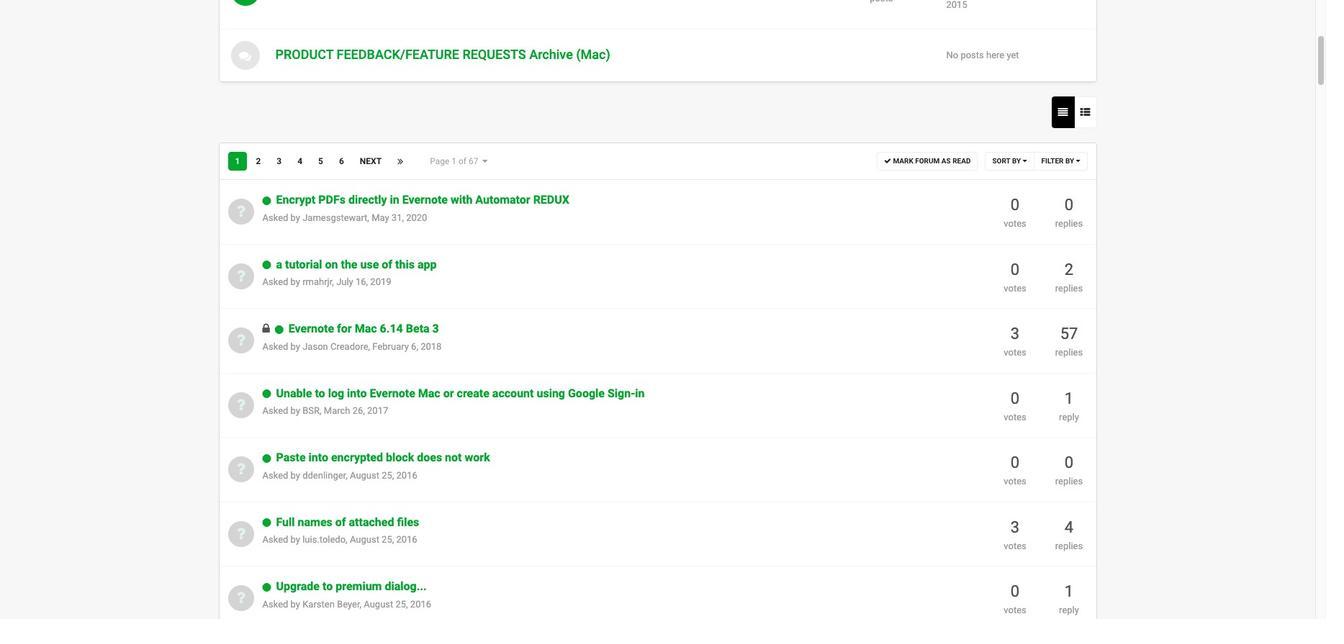 Task type: locate. For each thing, give the bounding box(es) containing it.
1 left 2 link
[[235, 156, 240, 166]]

, left may
[[367, 212, 369, 223]]

1 link
[[228, 152, 247, 171]]

6 by from the top
[[291, 534, 300, 545]]

question image for 0
[[236, 461, 245, 477]]

3 votes
[[1004, 325, 1026, 358], [1004, 518, 1026, 551]]

go to first unread post image left upgrade at bottom left
[[262, 582, 271, 592]]

by left bsr
[[291, 406, 300, 416]]

by down upgrade at bottom left
[[291, 599, 300, 610]]

6 votes from the top
[[1004, 540, 1026, 551]]

4 question image from the top
[[236, 590, 245, 606]]

7 asked from the top
[[262, 599, 288, 610]]

1 go to first unread post image from the top
[[262, 196, 271, 206]]

1 down 57 replies
[[1065, 389, 1073, 407]]

2 question image from the top
[[236, 332, 245, 348]]

go to first unread post image left paste
[[262, 454, 271, 464]]

4 inside the 4 replies
[[1065, 518, 1073, 536]]

2 caret down image from the left
[[1076, 157, 1080, 164]]

mark
[[893, 157, 913, 165]]

ddenlinger link
[[302, 470, 346, 481]]

2 replies from the top
[[1055, 283, 1083, 294]]

karsten beyer link
[[302, 599, 360, 610]]

3 question image from the top
[[236, 461, 245, 477]]

1 vertical spatial of
[[382, 258, 392, 271]]

to
[[315, 386, 325, 400], [322, 580, 333, 593]]

5 replies from the top
[[1055, 540, 1083, 551]]

comments image
[[239, 49, 251, 62]]

25, down attached
[[382, 534, 394, 545]]

1 vertical spatial to
[[322, 580, 333, 593]]

2 question image from the top
[[236, 397, 245, 412]]

full names of attached files link
[[276, 515, 419, 529]]

into up the 26,
[[347, 386, 367, 400]]

2 inside 2 replies
[[1065, 260, 1073, 278]]

votes for encrypt pdfs directly in evernote with automator redux
[[1004, 218, 1026, 229]]

3 votes left the 4 replies
[[1004, 518, 1026, 551]]

asked by bsr , march 26, 2017
[[262, 406, 388, 416]]

sort
[[992, 157, 1010, 165]]

5
[[318, 156, 323, 166]]

1 vertical spatial into
[[309, 451, 328, 464]]

3 0 votes from the top
[[1004, 389, 1026, 422]]

of for 67
[[459, 156, 466, 166]]

2 vertical spatial 2016
[[410, 599, 431, 610]]

no posts here yet
[[946, 50, 1019, 61]]

august for 3
[[350, 534, 379, 545]]

,
[[367, 212, 369, 223], [332, 277, 334, 288], [368, 341, 370, 352], [320, 406, 321, 416], [346, 470, 348, 481], [346, 534, 347, 545], [360, 599, 361, 610]]

in right google on the bottom left
[[635, 386, 645, 400]]

with
[[451, 193, 472, 207]]

, for of
[[346, 534, 347, 545]]

, down full names of attached files link
[[346, 534, 347, 545]]

product feedback/feature requests archive (mac) link
[[275, 47, 610, 62]]

votes
[[1004, 218, 1026, 229], [1004, 283, 1026, 294], [1004, 347, 1026, 358], [1004, 412, 1026, 422], [1004, 476, 1026, 487], [1004, 540, 1026, 551], [1004, 605, 1026, 616]]

1 horizontal spatial 4
[[1065, 518, 1073, 536]]

this
[[395, 258, 415, 271]]

replies for this
[[1055, 283, 1083, 294]]

automator
[[475, 193, 530, 207]]

jason creadore link
[[302, 341, 368, 352]]

a tutorial on the use of this app
[[276, 258, 437, 271]]

google
[[568, 386, 605, 400]]

2 vertical spatial go to first unread post image
[[262, 389, 271, 399]]

question image for 4
[[236, 525, 245, 541]]

to up karsten beyer link
[[322, 580, 333, 593]]

4 for 4 replies
[[1065, 518, 1073, 536]]

go to first unread post image left full
[[262, 518, 271, 528]]

asked down unable
[[262, 406, 288, 416]]

6 asked from the top
[[262, 534, 288, 545]]

1 horizontal spatial into
[[347, 386, 367, 400]]

caret down image for filter by
[[1076, 157, 1080, 164]]

0 vertical spatial august
[[350, 470, 379, 481]]

votes for a tutorial on the use of this app
[[1004, 283, 1026, 294]]

2 go to first unread post image from the top
[[262, 260, 271, 270]]

0 replies up the 4 replies
[[1055, 454, 1083, 487]]

2 up 57
[[1065, 260, 1073, 278]]

by right filter
[[1065, 157, 1074, 165]]

question image left this topic is locked image
[[236, 332, 245, 348]]

by down encrypt
[[291, 212, 300, 223]]

by down paste
[[291, 470, 300, 481]]

0 horizontal spatial 2
[[256, 156, 261, 166]]

app
[[417, 258, 437, 271]]

unable to log into evernote mac or create account using google sign-in
[[276, 386, 645, 400]]

1 by from the left
[[1012, 157, 1021, 165]]

2 1 reply from the top
[[1059, 583, 1079, 616]]

2 reply from the top
[[1059, 605, 1079, 616]]

product
[[275, 47, 333, 62]]

mac right for
[[355, 322, 377, 336]]

go to first unread post image for 0
[[262, 454, 271, 464]]

into up ddenlinger link
[[309, 451, 328, 464]]

replies
[[1055, 218, 1083, 229], [1055, 283, 1083, 294], [1055, 347, 1083, 358], [1055, 476, 1083, 487], [1055, 540, 1083, 551]]

0 for paste into encrypted block does not work
[[1011, 454, 1019, 472]]

0 vertical spatial go to first unread post image
[[262, 196, 271, 206]]

question image left full
[[236, 525, 245, 541]]

caret down image inside sort by link
[[1023, 157, 1027, 164]]

0 votes
[[1004, 196, 1026, 229], [1004, 260, 1026, 294], [1004, 389, 1026, 422], [1004, 454, 1026, 487], [1004, 583, 1026, 616]]

a tutorial on the use of this app link
[[276, 258, 437, 271]]

posts
[[961, 50, 984, 61]]

2 by from the top
[[291, 277, 300, 288]]

to for upgrade
[[322, 580, 333, 593]]

august down "encrypted"
[[350, 470, 379, 481]]

2 inside 2 link
[[256, 156, 261, 166]]

0 vertical spatial 4
[[297, 156, 302, 166]]

directly
[[348, 193, 387, 207]]

2 0 replies from the top
[[1055, 454, 1083, 487]]

question image left unable
[[236, 397, 245, 412]]

question image for 1
[[236, 397, 245, 412]]

encrypt
[[276, 193, 315, 207]]

, left the july
[[332, 277, 334, 288]]

1 vertical spatial in
[[635, 386, 645, 400]]

question image for 1
[[236, 590, 245, 606]]

requests
[[462, 47, 526, 62]]

page
[[430, 156, 449, 166]]

caret down image
[[1023, 157, 1027, 164], [1076, 157, 1080, 164]]

0 horizontal spatial caret down image
[[1023, 157, 1027, 164]]

2 right 1 link
[[256, 156, 261, 166]]

1 by from the top
[[291, 212, 300, 223]]

4 votes from the top
[[1004, 412, 1026, 422]]

2019
[[370, 277, 391, 288]]

go to first unread post image left encrypt
[[262, 196, 271, 206]]

2016 down dialog...
[[410, 599, 431, 610]]

asked down a at the top left of the page
[[262, 277, 288, 288]]

0 horizontal spatial of
[[335, 515, 346, 529]]

, for encrypted
[[346, 470, 348, 481]]

, down "encrypted"
[[346, 470, 348, 481]]

go to first unread post image left unable
[[262, 389, 271, 399]]

by for sort
[[1012, 157, 1021, 165]]

this topic is locked image
[[262, 323, 270, 334]]

of right use at the left top of page
[[382, 258, 392, 271]]

5 asked from the top
[[262, 470, 288, 481]]

1 caret down image from the left
[[1023, 157, 1027, 164]]

asked down paste
[[262, 470, 288, 481]]

creadore
[[330, 341, 368, 352]]

0 vertical spatial 2016
[[396, 470, 417, 481]]

1 horizontal spatial by
[[1065, 157, 1074, 165]]

4 asked from the top
[[262, 406, 288, 416]]

2 vertical spatial of
[[335, 515, 346, 529]]

1 vertical spatial 1 reply
[[1059, 583, 1079, 616]]

2 votes from the top
[[1004, 283, 1026, 294]]

2
[[256, 156, 261, 166], [1065, 260, 1073, 278]]

august down premium
[[364, 599, 393, 610]]

by left jason
[[291, 341, 300, 352]]

go to first unread post image for 1
[[262, 389, 271, 399]]

question image
[[236, 203, 245, 219], [236, 332, 245, 348], [236, 525, 245, 541], [236, 590, 245, 606]]

question image left paste
[[236, 461, 245, 477]]

0 vertical spatial 0 replies
[[1055, 196, 1083, 229]]

a
[[276, 258, 282, 271]]

expanded view: show topics with a preview of the post image
[[1080, 107, 1090, 117]]

by inside "link"
[[1065, 157, 1074, 165]]

encrypt pdfs directly in evernote with automator redux link
[[276, 193, 569, 207]]

by
[[1012, 157, 1021, 165], [1065, 157, 1074, 165]]

caret down image inside filter by "link"
[[1076, 157, 1080, 164]]

1 1 reply from the top
[[1059, 389, 1079, 422]]

upgrade to premium dialog...
[[276, 580, 427, 593]]

go to first unread post image for 1
[[262, 582, 271, 592]]

25, down dialog...
[[396, 599, 408, 610]]

1 question image from the top
[[236, 268, 245, 284]]

1 votes from the top
[[1004, 218, 1026, 229]]

by down full
[[291, 534, 300, 545]]

evernote up 2017
[[370, 386, 415, 400]]

in
[[390, 193, 399, 207], [635, 386, 645, 400]]

by right sort
[[1012, 157, 1021, 165]]

not
[[445, 451, 462, 464]]

1 horizontal spatial mac
[[418, 386, 440, 400]]

august down attached
[[350, 534, 379, 545]]

1 3 votes from the top
[[1004, 325, 1026, 358]]

1 horizontal spatial caret down image
[[1076, 157, 1080, 164]]

asked by ddenlinger , august 25, 2016
[[262, 470, 417, 481]]

2 for 2 replies
[[1065, 260, 1073, 278]]

0 vertical spatial into
[[347, 386, 367, 400]]

into
[[347, 386, 367, 400], [309, 451, 328, 464]]

31,
[[391, 212, 404, 223]]

go to first unread post image for 4
[[262, 518, 271, 528]]

of left 67
[[459, 156, 466, 166]]

5 0 votes from the top
[[1004, 583, 1026, 616]]

0 vertical spatial 1 reply
[[1059, 389, 1079, 422]]

1 right page
[[452, 156, 456, 166]]

evernote for mac 6.14 beta 3 link
[[289, 322, 439, 336]]

1 reply down the 4 replies
[[1059, 583, 1079, 616]]

5 link
[[311, 152, 330, 171]]

evernote up 2020
[[402, 193, 448, 207]]

go to first unread post image right this topic is locked image
[[275, 325, 283, 335]]

2 link
[[249, 152, 268, 171]]

2 3 votes from the top
[[1004, 518, 1026, 551]]

0 for a tutorial on the use of this app
[[1011, 260, 1019, 278]]

, down evernote for mac 6.14 beta 3
[[368, 341, 370, 352]]

question image left a at the top left of the page
[[236, 268, 245, 284]]

question image
[[236, 268, 245, 284], [236, 397, 245, 412], [236, 461, 245, 477]]

0 votes for redux
[[1004, 196, 1026, 229]]

1 down the 4 replies
[[1065, 583, 1073, 601]]

by for full
[[291, 534, 300, 545]]

caret down image right filter
[[1076, 157, 1080, 164]]

1 reply down 57 replies
[[1059, 389, 1079, 422]]

1 replies from the top
[[1055, 218, 1083, 229]]

1 vertical spatial go to first unread post image
[[262, 260, 271, 270]]

product feedback/feature requests archive (mac)
[[275, 47, 610, 62]]

2 by from the left
[[1065, 157, 1074, 165]]

1
[[235, 156, 240, 166], [452, 156, 456, 166], [1065, 389, 1073, 407], [1065, 583, 1073, 601]]

names
[[298, 515, 332, 529]]

1 vertical spatial question image
[[236, 397, 245, 412]]

1 vertical spatial august
[[350, 534, 379, 545]]

4 replies from the top
[[1055, 476, 1083, 487]]

0 vertical spatial 2
[[256, 156, 261, 166]]

1 vertical spatial 2016
[[396, 534, 417, 545]]

0 horizontal spatial in
[[390, 193, 399, 207]]

0 horizontal spatial by
[[1012, 157, 1021, 165]]

7 votes from the top
[[1004, 605, 1026, 616]]

0 vertical spatial to
[[315, 386, 325, 400]]

2 horizontal spatial of
[[459, 156, 466, 166]]

bsr
[[302, 406, 320, 416]]

0 horizontal spatial 4
[[297, 156, 302, 166]]

evernote for 0
[[402, 193, 448, 207]]

by down tutorial
[[291, 277, 300, 288]]

1 reply from the top
[[1059, 412, 1079, 422]]

2 vertical spatial 25,
[[396, 599, 408, 610]]

asked down full
[[262, 534, 288, 545]]

0 horizontal spatial mac
[[355, 322, 377, 336]]

1 vertical spatial reply
[[1059, 605, 1079, 616]]

question image for 0
[[236, 203, 245, 219]]

5 by from the top
[[291, 470, 300, 481]]

2016 down "block"
[[396, 470, 417, 481]]

asked
[[262, 212, 288, 223], [262, 277, 288, 288], [262, 341, 288, 352], [262, 406, 288, 416], [262, 470, 288, 481], [262, 534, 288, 545], [262, 599, 288, 610]]

go to first unread post image
[[262, 196, 271, 206], [262, 260, 271, 270], [262, 389, 271, 399]]

go to first unread post image
[[275, 325, 283, 335], [262, 454, 271, 464], [262, 518, 271, 528], [262, 582, 271, 592]]

question image down 1 link
[[236, 203, 245, 219]]

next link
[[353, 152, 389, 171]]

forum
[[915, 157, 940, 165]]

of
[[459, 156, 466, 166], [382, 258, 392, 271], [335, 515, 346, 529]]

3 question image from the top
[[236, 525, 245, 541]]

upgrade to premium dialog... link
[[276, 580, 427, 593]]

1 0 replies from the top
[[1055, 196, 1083, 229]]

2016 down files
[[396, 534, 417, 545]]

next
[[360, 156, 382, 166]]

1 reply for upgrade to premium dialog...
[[1059, 583, 1079, 616]]

mac left or
[[418, 386, 440, 400]]

jamesgstewart link
[[302, 212, 367, 223]]

evernote up jason
[[289, 322, 334, 336]]

evernote
[[402, 193, 448, 207], [289, 322, 334, 336], [370, 386, 415, 400]]

0
[[1011, 196, 1019, 214], [1065, 196, 1073, 214], [1011, 260, 1019, 278], [1011, 389, 1019, 407], [1011, 454, 1019, 472], [1065, 454, 1073, 472], [1011, 583, 1019, 601]]

1 vertical spatial 25,
[[382, 534, 394, 545]]

25, for 3
[[382, 534, 394, 545]]

votes for full names of attached files
[[1004, 540, 1026, 551]]

0 vertical spatial evernote
[[402, 193, 448, 207]]

asked down encrypt
[[262, 212, 288, 223]]

0 vertical spatial reply
[[1059, 412, 1079, 422]]

0 vertical spatial question image
[[236, 268, 245, 284]]

25, down paste into encrypted block does not work on the bottom of the page
[[382, 470, 394, 481]]

1 vertical spatial 4
[[1065, 518, 1073, 536]]

2 replies
[[1055, 260, 1083, 294]]

of for attached
[[335, 515, 346, 529]]

4
[[297, 156, 302, 166], [1065, 518, 1073, 536]]

upgrade
[[276, 580, 320, 593]]

2 vertical spatial evernote
[[370, 386, 415, 400]]

2 vertical spatial question image
[[236, 461, 245, 477]]

replies for work
[[1055, 476, 1083, 487]]

0 vertical spatial 25,
[[382, 470, 394, 481]]

2 0 votes from the top
[[1004, 260, 1026, 294]]

of up asked by luis.toledo , august 25, 2016
[[335, 515, 346, 529]]

0 replies down filter by "link"
[[1055, 196, 1083, 229]]

, left march at the bottom of page
[[320, 406, 321, 416]]

3 right beta
[[432, 322, 439, 336]]

1 horizontal spatial 2
[[1065, 260, 1073, 278]]

asked down upgrade at bottom left
[[262, 599, 288, 610]]

7 by from the top
[[291, 599, 300, 610]]

caret down image right sort
[[1023, 157, 1027, 164]]

0 vertical spatial 3 votes
[[1004, 325, 1026, 358]]

1 vertical spatial 3 votes
[[1004, 518, 1026, 551]]

5 votes from the top
[[1004, 476, 1026, 487]]

3 link
[[269, 152, 289, 171]]

1 asked from the top
[[262, 212, 288, 223]]

asked by karsten beyer , august 25, 2016
[[262, 599, 431, 610]]

2 asked from the top
[[262, 277, 288, 288]]

full
[[276, 515, 295, 529]]

go to first unread post image for 2
[[262, 260, 271, 270]]

paste into encrypted block does not work link
[[276, 451, 490, 464]]

asked down this topic is locked image
[[262, 341, 288, 352]]

3 left the 4 link
[[277, 156, 282, 166]]

question image left upgrade at bottom left
[[236, 590, 245, 606]]

go to first unread post image left a at the top left of the page
[[262, 260, 271, 270]]

in up 31,
[[390, 193, 399, 207]]

1 vertical spatial 2
[[1065, 260, 1073, 278]]

3 go to first unread post image from the top
[[262, 389, 271, 399]]

to left log
[[315, 386, 325, 400]]

check image
[[884, 157, 891, 164]]

1 question image from the top
[[236, 203, 245, 219]]

1 0 votes from the top
[[1004, 196, 1026, 229]]

0 vertical spatial of
[[459, 156, 466, 166]]

4 by from the top
[[291, 406, 300, 416]]

1 horizontal spatial of
[[382, 258, 392, 271]]

1 vertical spatial 0 replies
[[1055, 454, 1083, 487]]

filter by link
[[1033, 152, 1087, 171]]

3 votes left 57 replies
[[1004, 325, 1026, 358]]

4 replies
[[1055, 518, 1083, 551]]

sort by link
[[985, 152, 1034, 171]]

4 0 votes from the top
[[1004, 454, 1026, 487]]



Task type: describe. For each thing, give the bounding box(es) containing it.
asked for full
[[262, 534, 288, 545]]

march
[[324, 406, 350, 416]]

luis.toledo
[[302, 534, 346, 545]]

may
[[372, 212, 389, 223]]

replies for automator
[[1055, 218, 1083, 229]]

2018
[[421, 341, 442, 352]]

use
[[360, 258, 379, 271]]

tutorial
[[285, 258, 322, 271]]

asked for encrypt
[[262, 212, 288, 223]]

question image for 2
[[236, 268, 245, 284]]

ddenlinger
[[302, 470, 346, 481]]

filter by
[[1041, 157, 1076, 165]]

0 for unable to log into evernote mac or create account using google sign-in
[[1011, 389, 1019, 407]]

3 votes for 4
[[1004, 518, 1026, 551]]

3 votes for 57
[[1004, 325, 1026, 358]]

archive
[[529, 47, 573, 62]]

0 for upgrade to premium dialog...
[[1011, 583, 1019, 601]]

go to first unread post image for 0
[[262, 196, 271, 206]]

0 votes for create
[[1004, 389, 1026, 422]]

using
[[537, 386, 565, 400]]

by for filter
[[1065, 157, 1074, 165]]

condensed view: show topics as a list image
[[1058, 107, 1068, 117]]

karsten
[[302, 599, 335, 610]]

sign-
[[608, 386, 635, 400]]

asked for a
[[262, 277, 288, 288]]

jamesgstewart
[[302, 212, 367, 223]]

attached
[[349, 515, 394, 529]]

full names of attached files
[[276, 515, 419, 529]]

does
[[417, 451, 442, 464]]

by for a
[[291, 277, 300, 288]]

57
[[1060, 325, 1078, 343]]

1 vertical spatial evernote
[[289, 322, 334, 336]]

to for unable
[[315, 386, 325, 400]]

, for log
[[320, 406, 321, 416]]

august for 0
[[350, 470, 379, 481]]

57 replies
[[1055, 325, 1083, 358]]

mark forum as read
[[891, 157, 971, 165]]

unable
[[276, 386, 312, 400]]

evernote for 1
[[370, 386, 415, 400]]

3 asked from the top
[[262, 341, 288, 352]]

4 for 4
[[297, 156, 302, 166]]

beta
[[406, 322, 429, 336]]

0 horizontal spatial into
[[309, 451, 328, 464]]

rmahrjr
[[302, 277, 332, 288]]

asked for upgrade
[[262, 599, 288, 610]]

by for upgrade
[[291, 599, 300, 610]]

(mac)
[[576, 47, 610, 62]]

, for on
[[332, 277, 334, 288]]

, for directly
[[367, 212, 369, 223]]

read
[[953, 157, 971, 165]]

6,
[[411, 341, 418, 352]]

pdfs
[[318, 193, 345, 207]]

by for unable
[[291, 406, 300, 416]]

last page image
[[397, 156, 403, 166]]

evernote for mac 6.14 beta 3
[[289, 322, 439, 336]]

6.14
[[380, 322, 403, 336]]

reply for upgrade to premium dialog...
[[1059, 605, 1079, 616]]

1 reply for unable to log into evernote mac or create account using google sign-in
[[1059, 389, 1079, 422]]

6
[[339, 156, 344, 166]]

files
[[397, 515, 419, 529]]

votes for paste into encrypted block does not work
[[1004, 476, 1026, 487]]

26,
[[352, 406, 365, 416]]

or
[[443, 386, 454, 400]]

0 vertical spatial mac
[[355, 322, 377, 336]]

2017
[[367, 406, 388, 416]]

paste
[[276, 451, 306, 464]]

votes for unable to log into evernote mac or create account using google sign-in
[[1004, 412, 1026, 422]]

caret down image
[[483, 157, 487, 166]]

account
[[492, 386, 534, 400]]

the
[[341, 258, 357, 271]]

encrypted
[[331, 451, 383, 464]]

luis.toledo link
[[302, 534, 346, 545]]

3 by from the top
[[291, 341, 300, 352]]

3 votes from the top
[[1004, 347, 1026, 358]]

2 for 2
[[256, 156, 261, 166]]

as
[[941, 157, 951, 165]]

3 left 57
[[1011, 325, 1019, 343]]

premium
[[336, 580, 382, 593]]

25, for 0
[[382, 470, 394, 481]]

0 votes for app
[[1004, 260, 1026, 294]]

3 replies from the top
[[1055, 347, 1083, 358]]

2016 for 0
[[396, 470, 417, 481]]

caret down image for sort by
[[1023, 157, 1027, 164]]

on
[[325, 258, 338, 271]]

0 replies for paste into encrypted block does not work
[[1055, 454, 1083, 487]]

by for encrypt
[[291, 212, 300, 223]]

work
[[465, 451, 490, 464]]

, down premium
[[360, 599, 361, 610]]

bsr link
[[302, 406, 320, 416]]

redux
[[533, 193, 569, 207]]

2 vertical spatial august
[[364, 599, 393, 610]]

67
[[469, 156, 478, 166]]

question image for 57
[[236, 332, 245, 348]]

asked for unable
[[262, 406, 288, 416]]

filter
[[1041, 157, 1064, 165]]

asked by rmahrjr , july 16, 2019
[[262, 277, 391, 288]]

encrypt pdfs directly in evernote with automator redux
[[276, 193, 569, 207]]

6 link
[[332, 152, 351, 171]]

unable to log into evernote mac or create account using google sign-in link
[[276, 386, 645, 400]]

4 link
[[290, 152, 310, 171]]

votes for upgrade to premium dialog...
[[1004, 605, 1026, 616]]

feedback/feature
[[337, 47, 459, 62]]

1 horizontal spatial in
[[635, 386, 645, 400]]

no
[[946, 50, 958, 61]]

asked by luis.toledo , august 25, 2016
[[262, 534, 417, 545]]

mark forum as read link
[[877, 152, 978, 171]]

asked by jason creadore , february 6, 2018
[[262, 341, 442, 352]]

2020
[[406, 212, 427, 223]]

by for paste
[[291, 470, 300, 481]]

rmahrjr link
[[302, 277, 332, 288]]

0 replies for encrypt pdfs directly in evernote with automator redux
[[1055, 196, 1083, 229]]

page 1 of 67 link
[[423, 152, 495, 171]]

july
[[336, 277, 353, 288]]

0 for encrypt pdfs directly in evernote with automator redux
[[1011, 196, 1019, 214]]

february
[[372, 341, 409, 352]]

asked for paste
[[262, 470, 288, 481]]

for
[[337, 322, 352, 336]]

0 vertical spatial in
[[390, 193, 399, 207]]

create
[[457, 386, 489, 400]]

1 vertical spatial mac
[[418, 386, 440, 400]]

3 left the 4 replies
[[1011, 518, 1019, 536]]

paste into encrypted block does not work
[[276, 451, 490, 464]]

log
[[328, 386, 344, 400]]

reply for unable to log into evernote mac or create account using google sign-in
[[1059, 412, 1079, 422]]

2016 for 3
[[396, 534, 417, 545]]



Task type: vqa. For each thing, say whether or not it's contained in the screenshot.
2 related to 2 replies
yes



